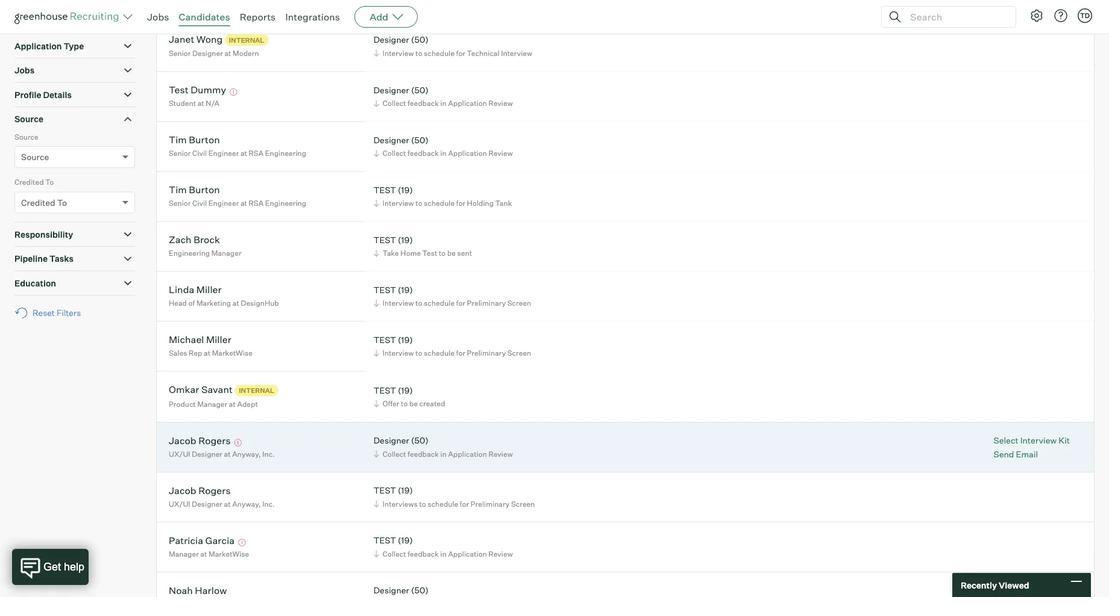 Task type: locate. For each thing, give the bounding box(es) containing it.
2 test (19) interview to schedule for preliminary screen from the top
[[374, 335, 531, 358]]

interview down take
[[383, 299, 414, 308]]

anyway,
[[232, 450, 261, 459], [232, 500, 261, 509]]

for inside the designer (50) interview to schedule for technical interview
[[456, 48, 465, 58]]

5 (19) from the top
[[398, 385, 413, 396]]

for inside the test (19) interviews to schedule for preliminary screen
[[460, 500, 469, 509]]

(19) inside the test (19) interviews to schedule for preliminary screen
[[398, 486, 413, 496]]

tim
[[169, 134, 187, 146], [169, 184, 187, 196]]

manager at marketwise
[[169, 550, 249, 559]]

(50)
[[411, 34, 429, 45], [411, 85, 429, 95], [411, 135, 429, 145], [411, 436, 429, 446], [411, 586, 429, 597]]

1 burton from the top
[[189, 134, 220, 146]]

for for linda miller
[[456, 299, 465, 308]]

internal up modern
[[229, 36, 264, 44]]

2 collect from the top
[[383, 149, 406, 158]]

0 vertical spatial interview to schedule for preliminary screen link
[[372, 298, 534, 309]]

jacob rogers ux/ui designer at anyway, inc.
[[169, 485, 275, 509]]

0 vertical spatial tim
[[169, 134, 187, 146]]

internal
[[229, 36, 264, 44], [239, 387, 274, 395]]

credited down the source element
[[14, 178, 44, 187]]

2 tim burton senior civil engineer at rsa engineering from the top
[[169, 184, 306, 208]]

miller up marketing
[[196, 284, 222, 296]]

1 vertical spatial source
[[14, 132, 38, 141]]

source element
[[14, 131, 135, 177]]

old)
[[104, 9, 119, 19]]

last
[[21, 9, 38, 19]]

2 senior from the top
[[169, 149, 191, 158]]

test (19) interview to schedule for preliminary screen for michael miller
[[374, 335, 531, 358]]

(19)
[[398, 185, 413, 195], [398, 235, 413, 245], [398, 285, 413, 295], [398, 335, 413, 345], [398, 385, 413, 396], [398, 486, 413, 496], [398, 536, 413, 547]]

brock
[[194, 234, 220, 246]]

reports
[[240, 11, 276, 23]]

2 vertical spatial senior
[[169, 199, 191, 208]]

0 vertical spatial test
[[169, 84, 188, 96]]

collect feedback in application review link up the "test (19) interview to schedule for holding tank"
[[372, 148, 516, 159]]

patricia
[[169, 535, 203, 547]]

schedule for linda miller
[[424, 299, 455, 308]]

review for senior civil engineer at rsa engineering
[[489, 149, 513, 158]]

2 burton from the top
[[189, 184, 220, 196]]

2 vertical spatial manager
[[169, 550, 199, 559]]

at
[[224, 49, 231, 58], [198, 99, 204, 108], [240, 149, 247, 158], [240, 199, 247, 208], [233, 299, 239, 308], [204, 349, 210, 358], [229, 400, 236, 409], [224, 450, 231, 459], [224, 500, 231, 509], [200, 550, 207, 559]]

1 ux/ui from the top
[[169, 450, 190, 459]]

feedback down the interview to schedule for technical interview link
[[408, 99, 439, 108]]

civil down 'student at n/a'
[[192, 149, 207, 158]]

3 collect from the top
[[383, 450, 406, 459]]

senior
[[169, 49, 191, 58], [169, 149, 191, 158], [169, 199, 191, 208]]

3 (50) from the top
[[411, 135, 429, 145]]

schedule left holding
[[424, 199, 455, 208]]

1 horizontal spatial be
[[447, 249, 456, 258]]

to up test (19) take home test to be sent
[[415, 199, 422, 208]]

0 horizontal spatial jobs
[[14, 65, 35, 76]]

burton down n/a on the left top of page
[[189, 134, 220, 146]]

for inside the "test (19) interview to schedule for holding tank"
[[456, 199, 465, 208]]

designer inside jacob rogers ux/ui designer at anyway, inc.
[[192, 500, 222, 509]]

marketwise inside the michael miller sales rep at marketwise
[[212, 349, 253, 358]]

schedule right interviews
[[428, 500, 458, 509]]

test inside test (19) take home test to be sent
[[374, 235, 396, 245]]

engineer up brock at left top
[[208, 199, 239, 208]]

0 vertical spatial jacob rogers link
[[169, 435, 231, 449]]

jobs up profile
[[14, 65, 35, 76]]

1 tim from the top
[[169, 134, 187, 146]]

3 review from the top
[[489, 450, 513, 459]]

tim burton senior civil engineer at rsa engineering up brock at left top
[[169, 184, 306, 208]]

3 in from the top
[[440, 450, 447, 459]]

responsibility
[[14, 229, 73, 240]]

screen for linda miller
[[507, 299, 531, 308]]

review for student at n/a
[[489, 99, 513, 108]]

feedback for manager at marketwise
[[408, 550, 439, 559]]

0 vertical spatial rogers
[[198, 435, 231, 447]]

tim burton link down 'student at n/a'
[[169, 134, 220, 148]]

to up test (19) offer to be created
[[415, 349, 422, 358]]

4 collect from the top
[[383, 550, 406, 559]]

1 vertical spatial jacob rogers link
[[169, 485, 231, 499]]

interview to schedule for preliminary screen link
[[372, 298, 534, 309], [372, 348, 534, 359]]

schedule down take home test to be sent "link"
[[424, 299, 455, 308]]

marketing
[[196, 299, 231, 308]]

preliminary
[[467, 299, 506, 308], [467, 349, 506, 358], [471, 500, 510, 509]]

screen for jacob rogers
[[511, 500, 535, 509]]

omkar
[[169, 384, 199, 396]]

preliminary for linda miller
[[467, 299, 506, 308]]

1 designer (50) collect feedback in application review from the top
[[374, 85, 513, 108]]

review
[[489, 99, 513, 108], [489, 149, 513, 158], [489, 450, 513, 459], [489, 550, 513, 559]]

5 test from the top
[[374, 385, 396, 396]]

(19) inside the "test (19) interview to schedule for holding tank"
[[398, 185, 413, 195]]

collect feedback in application review link up the test (19) interviews to schedule for preliminary screen
[[372, 449, 516, 460]]

to left sent
[[439, 249, 446, 258]]

(19) up test (19) offer to be created
[[398, 335, 413, 345]]

2 test from the top
[[374, 235, 396, 245]]

to inside test (19) offer to be created
[[401, 400, 408, 409]]

4 (50) from the top
[[411, 436, 429, 446]]

2 vertical spatial preliminary
[[471, 500, 510, 509]]

test dummy link
[[169, 84, 226, 98]]

0 vertical spatial credited
[[14, 178, 44, 187]]

1 vertical spatial be
[[409, 400, 418, 409]]

1 vertical spatial ux/ui
[[169, 500, 190, 509]]

1 civil from the top
[[192, 149, 207, 158]]

jacob up patricia
[[169, 485, 196, 497]]

test up student
[[169, 84, 188, 96]]

application
[[14, 41, 62, 51], [448, 99, 487, 108], [448, 149, 487, 158], [448, 450, 487, 459], [448, 550, 487, 559]]

interview up test (19) take home test to be sent
[[383, 199, 414, 208]]

(19) up home
[[398, 235, 413, 245]]

credited to up "responsibility" at the left
[[21, 198, 67, 208]]

manager down patricia
[[169, 550, 199, 559]]

interview to schedule for preliminary screen link down sent
[[372, 298, 534, 309]]

1 vertical spatial preliminary
[[467, 349, 506, 358]]

1 tim burton senior civil engineer at rsa engineering from the top
[[169, 134, 306, 158]]

interview inside the "test (19) interview to schedule for holding tank"
[[383, 199, 414, 208]]

4 collect feedback in application review link from the top
[[372, 549, 516, 560]]

jobs up janet
[[147, 11, 169, 23]]

1 horizontal spatial to
[[57, 198, 67, 208]]

designer (50) collect feedback in application review up the "test (19) interview to schedule for holding tank"
[[374, 135, 513, 158]]

1 vertical spatial designer (50) collect feedback in application review
[[374, 135, 513, 158]]

1 vertical spatial tim burton senior civil engineer at rsa engineering
[[169, 184, 306, 208]]

interview to schedule for technical interview link
[[372, 47, 535, 59]]

0 vertical spatial tim burton link
[[169, 134, 220, 148]]

0 vertical spatial preliminary
[[467, 299, 506, 308]]

to for ux/ui designer at anyway, inc.
[[419, 500, 426, 509]]

0 vertical spatial internal
[[229, 36, 264, 44]]

interview down add popup button
[[383, 48, 414, 58]]

(19) inside test (19) collect feedback in application review
[[398, 536, 413, 547]]

1 vertical spatial inc.
[[262, 500, 275, 509]]

1 collect from the top
[[383, 99, 406, 108]]

in down the interview to schedule for technical interview link
[[440, 99, 447, 108]]

pipeline tasks
[[14, 254, 74, 264]]

collect inside test (19) collect feedback in application review
[[383, 550, 406, 559]]

tim burton senior civil engineer at rsa engineering down n/a on the left top of page
[[169, 134, 306, 158]]

manager inside zach brock engineering manager
[[211, 249, 241, 258]]

0 vertical spatial test (19) interview to schedule for preliminary screen
[[374, 285, 531, 308]]

0 vertical spatial jobs
[[147, 11, 169, 23]]

linda miller head of marketing at designhub
[[169, 284, 279, 308]]

miller right michael
[[206, 334, 231, 346]]

collect feedback in application review link
[[372, 98, 516, 109], [372, 148, 516, 159], [372, 449, 516, 460], [372, 549, 516, 560]]

marketwise
[[212, 349, 253, 358], [209, 550, 249, 559]]

4 feedback from the top
[[408, 550, 439, 559]]

to
[[94, 9, 102, 19], [415, 48, 422, 58], [415, 199, 422, 208], [439, 249, 446, 258], [415, 299, 422, 308], [415, 349, 422, 358], [401, 400, 408, 409], [419, 500, 426, 509]]

in for student at n/a
[[440, 99, 447, 108]]

source
[[14, 114, 43, 125], [14, 132, 38, 141], [21, 152, 49, 163]]

be left sent
[[447, 249, 456, 258]]

senior down student
[[169, 149, 191, 158]]

2 rogers from the top
[[198, 485, 231, 497]]

(19) up interview to schedule for holding tank link
[[398, 185, 413, 195]]

1 anyway, from the top
[[232, 450, 261, 459]]

(19) down interviews
[[398, 536, 413, 547]]

for
[[456, 48, 465, 58], [456, 199, 465, 208], [456, 299, 465, 308], [456, 349, 465, 358], [460, 500, 469, 509]]

1 engineer from the top
[[208, 149, 239, 158]]

test (19) interview to schedule for holding tank
[[374, 185, 512, 208]]

1 vertical spatial internal
[[239, 387, 274, 395]]

0 vertical spatial rsa
[[249, 149, 264, 158]]

2 civil from the top
[[192, 199, 207, 208]]

inc.
[[262, 450, 275, 459], [262, 500, 275, 509]]

at inside jacob rogers ux/ui designer at anyway, inc.
[[224, 500, 231, 509]]

feedback up the "test (19) interview to schedule for holding tank"
[[408, 149, 439, 158]]

(50) for senior designer at modern
[[411, 34, 429, 45]]

4 in from the top
[[440, 550, 447, 559]]

in inside test (19) collect feedback in application review
[[440, 550, 447, 559]]

to
[[45, 178, 54, 187], [57, 198, 67, 208]]

to right interviews
[[419, 500, 426, 509]]

burton for test
[[189, 184, 220, 196]]

in for manager at marketwise
[[440, 550, 447, 559]]

0 vertical spatial ux/ui
[[169, 450, 190, 459]]

7 (19) from the top
[[398, 536, 413, 547]]

1 vertical spatial test
[[422, 249, 437, 258]]

adept
[[237, 400, 258, 409]]

jacob down product
[[169, 435, 196, 447]]

add
[[370, 11, 388, 23]]

0 vertical spatial source
[[14, 114, 43, 125]]

interview to schedule for preliminary screen link for linda miller
[[372, 298, 534, 309]]

jacob
[[169, 435, 196, 447], [169, 485, 196, 497]]

designhub
[[241, 299, 279, 308]]

3 test from the top
[[374, 285, 396, 295]]

rsa for test (19)
[[249, 199, 264, 208]]

collect feedback in application review link down interviews to schedule for preliminary screen link
[[372, 549, 516, 560]]

1 tim burton link from the top
[[169, 134, 220, 148]]

miller for michael miller
[[206, 334, 231, 346]]

to inside the "test (19) interview to schedule for holding tank"
[[415, 199, 422, 208]]

michael miller sales rep at marketwise
[[169, 334, 253, 358]]

integrations
[[285, 11, 340, 23]]

0 vertical spatial to
[[45, 178, 54, 187]]

review inside test (19) collect feedback in application review
[[489, 550, 513, 559]]

3 collect feedback in application review link from the top
[[372, 449, 516, 460]]

1 vertical spatial jacob
[[169, 485, 196, 497]]

(50) inside the designer (50) interview to schedule for technical interview
[[411, 34, 429, 45]]

candidates link
[[179, 11, 230, 23]]

2 ux/ui from the top
[[169, 500, 190, 509]]

credited up "responsibility" at the left
[[21, 198, 55, 208]]

burton up brock at left top
[[189, 184, 220, 196]]

to for senior designer at modern
[[415, 48, 422, 58]]

last activity (new to old) option
[[21, 9, 119, 19]]

in
[[440, 99, 447, 108], [440, 149, 447, 158], [440, 450, 447, 459], [440, 550, 447, 559]]

internal for janet wong
[[229, 36, 264, 44]]

manager down savant
[[197, 400, 227, 409]]

anyway, inside jacob rogers ux/ui designer at anyway, inc.
[[232, 500, 261, 509]]

application for manager at marketwise
[[448, 550, 487, 559]]

anyway, down jacob rogers has been in application review for more than 5 days icon
[[232, 450, 261, 459]]

(19) for linda miller
[[398, 285, 413, 295]]

0 horizontal spatial test
[[169, 84, 188, 96]]

1 interview to schedule for preliminary screen link from the top
[[372, 298, 534, 309]]

michael
[[169, 334, 204, 346]]

in up the test (19) interviews to schedule for preliminary screen
[[440, 450, 447, 459]]

engineering for test (19)
[[265, 199, 306, 208]]

0 vertical spatial manager
[[211, 249, 241, 258]]

1 in from the top
[[440, 99, 447, 108]]

designer (50) collect feedback in application review down the interview to schedule for technical interview link
[[374, 85, 513, 108]]

1 vertical spatial interview to schedule for preliminary screen link
[[372, 348, 534, 359]]

1 horizontal spatial test
[[422, 249, 437, 258]]

2 rsa from the top
[[249, 199, 264, 208]]

designer (50) collect feedback in application review down "created" at bottom
[[374, 436, 513, 459]]

4 review from the top
[[489, 550, 513, 559]]

4 test from the top
[[374, 335, 396, 345]]

2 interview to schedule for preliminary screen link from the top
[[372, 348, 534, 359]]

rogers down ux/ui designer at anyway, inc.
[[198, 485, 231, 497]]

1 vertical spatial test (19) interview to schedule for preliminary screen
[[374, 335, 531, 358]]

rogers inside jacob rogers ux/ui designer at anyway, inc.
[[198, 485, 231, 497]]

feedback down "created" at bottom
[[408, 450, 439, 459]]

2 inc. from the top
[[262, 500, 275, 509]]

miller inside the michael miller sales rep at marketwise
[[206, 334, 231, 346]]

civil for designer (50)
[[192, 149, 207, 158]]

interview to schedule for preliminary screen link up "created" at bottom
[[372, 348, 534, 359]]

0 vertical spatial jacob
[[169, 435, 196, 447]]

to up "responsibility" at the left
[[57, 198, 67, 208]]

2 vertical spatial source
[[21, 152, 49, 163]]

1 vertical spatial engineer
[[208, 199, 239, 208]]

1 review from the top
[[489, 99, 513, 108]]

ux/ui down jacob rogers
[[169, 450, 190, 459]]

0 vertical spatial tim burton senior civil engineer at rsa engineering
[[169, 134, 306, 158]]

1 (50) from the top
[[411, 34, 429, 45]]

0 vertical spatial engineering
[[265, 149, 306, 158]]

6 (19) from the top
[[398, 486, 413, 496]]

screen
[[507, 299, 531, 308], [507, 349, 531, 358], [511, 500, 535, 509]]

2 (19) from the top
[[398, 235, 413, 245]]

1 vertical spatial anyway,
[[232, 500, 261, 509]]

(19) up interviews
[[398, 486, 413, 496]]

interview to schedule for holding tank link
[[372, 198, 515, 209]]

1 vertical spatial marketwise
[[209, 550, 249, 559]]

senior down janet
[[169, 49, 191, 58]]

2 jacob from the top
[[169, 485, 196, 497]]

anyway, up "patricia garcia has been in application review for more than 5 days" icon
[[232, 500, 261, 509]]

ux/ui
[[169, 450, 190, 459], [169, 500, 190, 509]]

to inside the designer (50) interview to schedule for technical interview
[[415, 48, 422, 58]]

0 horizontal spatial be
[[409, 400, 418, 409]]

in up the "test (19) interview to schedule for holding tank"
[[440, 149, 447, 158]]

1 vertical spatial burton
[[189, 184, 220, 196]]

to down job/status
[[415, 48, 422, 58]]

test inside the test (19) interviews to schedule for preliminary screen
[[374, 486, 396, 496]]

feedback up designer (50)
[[408, 550, 439, 559]]

2 vertical spatial screen
[[511, 500, 535, 509]]

0 vertical spatial inc.
[[262, 450, 275, 459]]

schedule left technical
[[424, 48, 455, 58]]

0 vertical spatial designer (50) collect feedback in application review
[[374, 85, 513, 108]]

application type
[[14, 41, 84, 51]]

screen for michael miller
[[507, 349, 531, 358]]

6 test from the top
[[374, 486, 396, 496]]

noah harlow link
[[169, 585, 227, 598]]

0 vertical spatial burton
[[189, 134, 220, 146]]

(19) inside test (19) take home test to be sent
[[398, 235, 413, 245]]

be left "created" at bottom
[[409, 400, 418, 409]]

tim burton link for test
[[169, 184, 220, 198]]

candidates
[[179, 11, 230, 23]]

harlow
[[195, 585, 227, 597]]

1 (19) from the top
[[398, 185, 413, 195]]

test right home
[[422, 249, 437, 258]]

ux/ui up patricia
[[169, 500, 190, 509]]

test inside the "test (19) interview to schedule for holding tank"
[[374, 185, 396, 195]]

sent
[[457, 249, 472, 258]]

1 vertical spatial tim
[[169, 184, 187, 196]]

3 senior from the top
[[169, 199, 191, 208]]

4 (19) from the top
[[398, 335, 413, 345]]

2 in from the top
[[440, 149, 447, 158]]

collect
[[383, 99, 406, 108], [383, 149, 406, 158], [383, 450, 406, 459], [383, 550, 406, 559]]

schedule inside the designer (50) interview to schedule for technical interview
[[424, 48, 455, 58]]

test (19) interview to schedule for preliminary screen
[[374, 285, 531, 308], [374, 335, 531, 358]]

test for jacob rogers
[[374, 486, 396, 496]]

application inside test (19) collect feedback in application review
[[448, 550, 487, 559]]

engineer down n/a on the left top of page
[[208, 149, 239, 158]]

schedule inside the test (19) interviews to schedule for preliminary screen
[[428, 500, 458, 509]]

senior designer at modern
[[169, 49, 259, 58]]

0 vertical spatial senior
[[169, 49, 191, 58]]

reports link
[[240, 11, 276, 23]]

manager down brock at left top
[[211, 249, 241, 258]]

tim burton senior civil engineer at rsa engineering for designer
[[169, 134, 306, 158]]

0 vertical spatial engineer
[[208, 149, 239, 158]]

2 feedback from the top
[[408, 149, 439, 158]]

jacob inside jacob rogers ux/ui designer at anyway, inc.
[[169, 485, 196, 497]]

1 vertical spatial civil
[[192, 199, 207, 208]]

2 tim burton link from the top
[[169, 184, 220, 198]]

jacob rogers link up ux/ui designer at anyway, inc.
[[169, 435, 231, 449]]

to inside the test (19) interviews to schedule for preliminary screen
[[419, 500, 426, 509]]

to down take home test to be sent "link"
[[415, 299, 422, 308]]

1 vertical spatial rogers
[[198, 485, 231, 497]]

1 collect feedback in application review link from the top
[[372, 98, 516, 109]]

jacob for jacob rogers
[[169, 435, 196, 447]]

2 collect feedback in application review link from the top
[[372, 148, 516, 159]]

collect for manager at marketwise
[[383, 550, 406, 559]]

collect feedback in application review link for jacob rogers
[[372, 449, 516, 460]]

marketwise down garcia
[[209, 550, 249, 559]]

0 vertical spatial civil
[[192, 149, 207, 158]]

1 vertical spatial rsa
[[249, 199, 264, 208]]

2 tim from the top
[[169, 184, 187, 196]]

1 jacob from the top
[[169, 435, 196, 447]]

to down the source element
[[45, 178, 54, 187]]

internal up 'adept'
[[239, 387, 274, 395]]

for for jacob rogers
[[460, 500, 469, 509]]

marketwise down michael miller 'link'
[[212, 349, 253, 358]]

test
[[169, 84, 188, 96], [422, 249, 437, 258]]

1 vertical spatial engineering
[[265, 199, 306, 208]]

schedule up "created" at bottom
[[424, 349, 455, 358]]

to right offer at the bottom
[[401, 400, 408, 409]]

configure image
[[1030, 8, 1044, 23]]

jacob rogers link down ux/ui designer at anyway, inc.
[[169, 485, 231, 499]]

0 vertical spatial miller
[[196, 284, 222, 296]]

2 review from the top
[[489, 149, 513, 158]]

add button
[[355, 6, 418, 28]]

1 test from the top
[[374, 185, 396, 195]]

application down the interview to schedule for technical interview link
[[448, 99, 487, 108]]

interview
[[383, 48, 414, 58], [501, 48, 532, 58], [383, 199, 414, 208], [383, 299, 414, 308], [383, 349, 414, 358]]

1 test (19) interview to schedule for preliminary screen from the top
[[374, 285, 531, 308]]

rogers up ux/ui designer at anyway, inc.
[[198, 435, 231, 447]]

2 anyway, from the top
[[232, 500, 261, 509]]

senior up zach
[[169, 199, 191, 208]]

1 vertical spatial screen
[[507, 349, 531, 358]]

tim burton senior civil engineer at rsa engineering
[[169, 134, 306, 158], [169, 184, 306, 208]]

0 vertical spatial marketwise
[[212, 349, 253, 358]]

test (19) interview to schedule for preliminary screen for linda miller
[[374, 285, 531, 308]]

tim up zach
[[169, 184, 187, 196]]

test (19) collect feedback in application review
[[374, 536, 513, 559]]

0 vertical spatial be
[[447, 249, 456, 258]]

credited to down the source element
[[14, 178, 54, 187]]

sales
[[169, 349, 187, 358]]

test for tim burton
[[374, 185, 396, 195]]

2 (50) from the top
[[411, 85, 429, 95]]

7 test from the top
[[374, 536, 396, 547]]

(19) down home
[[398, 285, 413, 295]]

1 inc. from the top
[[262, 450, 275, 459]]

tim burton link up zach brock link
[[169, 184, 220, 198]]

tim down student
[[169, 134, 187, 146]]

1 rogers from the top
[[198, 435, 231, 447]]

(19) for michael miller
[[398, 335, 413, 345]]

1 vertical spatial tim burton link
[[169, 184, 220, 198]]

2 vertical spatial designer (50) collect feedback in application review
[[374, 436, 513, 459]]

preliminary inside the test (19) interviews to schedule for preliminary screen
[[471, 500, 510, 509]]

0 vertical spatial anyway,
[[232, 450, 261, 459]]

1 rsa from the top
[[249, 149, 264, 158]]

screen inside the test (19) interviews to schedule for preliminary screen
[[511, 500, 535, 509]]

schedule inside the "test (19) interview to schedule for holding tank"
[[424, 199, 455, 208]]

1 senior from the top
[[169, 49, 191, 58]]

td button
[[1078, 8, 1092, 23]]

review for manager at marketwise
[[489, 550, 513, 559]]

collect feedback in application review link down the interview to schedule for technical interview link
[[372, 98, 516, 109]]

2 designer (50) collect feedback in application review from the top
[[374, 135, 513, 158]]

recently
[[961, 581, 997, 591]]

(50) for senior civil engineer at rsa engineering
[[411, 135, 429, 145]]

0 vertical spatial credited to
[[14, 178, 54, 187]]

3 (19) from the top
[[398, 285, 413, 295]]

rsa for designer (50)
[[249, 149, 264, 158]]

1 vertical spatial senior
[[169, 149, 191, 158]]

2 vertical spatial engineering
[[169, 249, 210, 258]]

1 feedback from the top
[[408, 99, 439, 108]]

miller inside linda miller head of marketing at designhub
[[196, 284, 222, 296]]

test for linda miller
[[374, 285, 396, 295]]

application down interviews to schedule for preliminary screen link
[[448, 550, 487, 559]]

rogers
[[198, 435, 231, 447], [198, 485, 231, 497]]

for for michael miller
[[456, 349, 465, 358]]

1 horizontal spatial jobs
[[147, 11, 169, 23]]

civil up brock at left top
[[192, 199, 207, 208]]

in down interviews to schedule for preliminary screen link
[[440, 550, 447, 559]]

interview up test (19) offer to be created
[[383, 349, 414, 358]]

rsa
[[249, 149, 264, 158], [249, 199, 264, 208]]

2 engineer from the top
[[208, 199, 239, 208]]

1 vertical spatial miller
[[206, 334, 231, 346]]

feedback inside test (19) collect feedback in application review
[[408, 550, 439, 559]]

designer (50) collect feedback in application review
[[374, 85, 513, 108], [374, 135, 513, 158], [374, 436, 513, 459]]

(19) up offer to be created link
[[398, 385, 413, 396]]

application up the "test (19) interview to schedule for holding tank"
[[448, 149, 487, 158]]

0 vertical spatial screen
[[507, 299, 531, 308]]



Task type: vqa. For each thing, say whether or not it's contained in the screenshot.
We in the Blend Me Your Remote Work Experts, Since 2013. We Help You Improve The Remote Employee Experience.
no



Task type: describe. For each thing, give the bounding box(es) containing it.
activity
[[40, 9, 71, 19]]

last activity (new to old)
[[21, 9, 119, 19]]

engineer for designer (50)
[[208, 149, 239, 158]]

preliminary for jacob rogers
[[471, 500, 510, 509]]

type
[[64, 41, 84, 51]]

1 vertical spatial credited
[[21, 198, 55, 208]]

inc. inside jacob rogers ux/ui designer at anyway, inc.
[[262, 500, 275, 509]]

source for credited to element
[[14, 132, 38, 141]]

zach brock link
[[169, 234, 220, 248]]

schedule for tim burton
[[424, 199, 455, 208]]

janet
[[169, 33, 194, 45]]

(19) for zach brock
[[398, 235, 413, 245]]

credited to element
[[14, 177, 135, 222]]

zach brock engineering manager
[[169, 234, 241, 258]]

engineer for test (19)
[[208, 199, 239, 208]]

tim burton link for designer
[[169, 134, 220, 148]]

application for student at n/a
[[448, 99, 487, 108]]

profile
[[14, 90, 41, 100]]

in for senior civil engineer at rsa engineering
[[440, 149, 447, 158]]

product
[[169, 400, 196, 409]]

(19) for tim burton
[[398, 185, 413, 195]]

test dummy
[[169, 84, 226, 96]]

jacob rogers has been in application review for more than 5 days image
[[233, 440, 244, 447]]

profile details
[[14, 90, 72, 100]]

collect for student at n/a
[[383, 99, 406, 108]]

source for the source element
[[14, 114, 43, 125]]

to for product manager at adept
[[401, 400, 408, 409]]

noah harlow
[[169, 585, 227, 597]]

jacob for jacob rogers ux/ui designer at anyway, inc.
[[169, 485, 196, 497]]

home
[[400, 249, 421, 258]]

td
[[1080, 11, 1090, 20]]

savant
[[201, 384, 233, 396]]

patricia garcia
[[169, 535, 235, 547]]

noah
[[169, 585, 193, 597]]

engineering for designer (50)
[[265, 149, 306, 158]]

3 designer (50) collect feedback in application review from the top
[[374, 436, 513, 459]]

schedule for michael miller
[[424, 349, 455, 358]]

test (19) offer to be created
[[374, 385, 445, 409]]

jobs link
[[147, 11, 169, 23]]

details
[[43, 90, 72, 100]]

1 vertical spatial jobs
[[14, 65, 35, 76]]

janet wong link
[[169, 33, 223, 47]]

(50) for student at n/a
[[411, 85, 429, 95]]

tasks
[[49, 254, 74, 264]]

test for zach brock
[[374, 235, 396, 245]]

feedback for senior civil engineer at rsa engineering
[[408, 149, 439, 158]]

civil for test (19)
[[192, 199, 207, 208]]

interview for tim burton
[[383, 199, 414, 208]]

viewed
[[999, 581, 1029, 591]]

at inside linda miller head of marketing at designhub
[[233, 299, 239, 308]]

omkar savant link
[[169, 384, 233, 398]]

rep
[[189, 349, 202, 358]]

head
[[169, 299, 187, 308]]

0 horizontal spatial to
[[45, 178, 54, 187]]

application down last
[[14, 41, 62, 51]]

td button
[[1075, 6, 1095, 25]]

interview to schedule for preliminary screen link for michael miller
[[372, 348, 534, 359]]

tim for designer
[[169, 134, 187, 146]]

to for head of marketing at designhub
[[415, 299, 422, 308]]

at inside the michael miller sales rep at marketwise
[[204, 349, 210, 358]]

designer (50) collect feedback in application review for student at n/a
[[374, 85, 513, 108]]

collect for senior civil engineer at rsa engineering
[[383, 149, 406, 158]]

interview for linda miller
[[383, 299, 414, 308]]

greenhouse recruiting image
[[14, 10, 123, 24]]

preliminary for michael miller
[[467, 349, 506, 358]]

of
[[188, 299, 195, 308]]

created
[[419, 400, 445, 409]]

to inside test (19) take home test to be sent
[[439, 249, 446, 258]]

(new
[[72, 9, 92, 19]]

collect feedback in application review link for test dummy
[[372, 98, 516, 109]]

pipeline
[[14, 254, 48, 264]]

internal for omkar savant
[[239, 387, 274, 395]]

collect feedback in application review link for patricia garcia
[[372, 549, 516, 560]]

patricia garcia link
[[169, 535, 235, 549]]

test (19) interviews to schedule for preliminary screen
[[374, 486, 535, 509]]

schedule for jacob rogers
[[428, 500, 458, 509]]

burton for designer
[[189, 134, 220, 146]]

designer inside the designer (50) interview to schedule for technical interview
[[374, 34, 409, 45]]

test inside test dummy link
[[169, 84, 188, 96]]

1 vertical spatial to
[[57, 198, 67, 208]]

application for senior civil engineer at rsa engineering
[[448, 149, 487, 158]]

1 vertical spatial manager
[[197, 400, 227, 409]]

education
[[14, 278, 56, 289]]

janet wong
[[169, 33, 223, 45]]

to for senior civil engineer at rsa engineering
[[415, 199, 422, 208]]

integrations link
[[285, 11, 340, 23]]

3 feedback from the top
[[408, 450, 439, 459]]

senior for designer (50)
[[169, 149, 191, 158]]

designer (50) collect feedback in application review for senior civil engineer at rsa engineering
[[374, 135, 513, 158]]

interviews
[[383, 500, 418, 509]]

take home test to be sent link
[[372, 248, 475, 259]]

designer (50)
[[374, 586, 429, 597]]

reset filters button
[[14, 302, 87, 325]]

tim for test
[[169, 184, 187, 196]]

student
[[169, 99, 196, 108]]

n/a
[[206, 99, 219, 108]]

test inside test (19) offer to be created
[[374, 385, 396, 396]]

reset
[[33, 308, 55, 319]]

feedback for student at n/a
[[408, 99, 439, 108]]

interview right technical
[[501, 48, 532, 58]]

modern
[[233, 49, 259, 58]]

zach
[[169, 234, 191, 246]]

application up the test (19) interviews to schedule for preliminary screen
[[448, 450, 487, 459]]

offer
[[383, 400, 399, 409]]

product manager at adept
[[169, 400, 258, 409]]

5 (50) from the top
[[411, 586, 429, 597]]

holding
[[467, 199, 494, 208]]

to for sales rep at marketwise
[[415, 349, 422, 358]]

senior for test (19)
[[169, 199, 191, 208]]

test for michael miller
[[374, 335, 396, 345]]

offer to be created link
[[372, 398, 448, 410]]

rogers for jacob rogers
[[198, 435, 231, 447]]

linda miller link
[[169, 284, 222, 298]]

Search text field
[[907, 8, 1005, 26]]

for for tim burton
[[456, 199, 465, 208]]

student at n/a
[[169, 99, 219, 108]]

test inside test (19) collect feedback in application review
[[374, 536, 396, 547]]

rogers for jacob rogers ux/ui designer at anyway, inc.
[[198, 485, 231, 497]]

garcia
[[205, 535, 235, 547]]

tank
[[495, 199, 512, 208]]

jacob rogers
[[169, 435, 231, 447]]

omkar savant
[[169, 384, 233, 396]]

reset filters
[[33, 308, 81, 319]]

take
[[383, 249, 399, 258]]

ux/ui designer at anyway, inc.
[[169, 450, 275, 459]]

to left old)
[[94, 9, 102, 19]]

ux/ui inside jacob rogers ux/ui designer at anyway, inc.
[[169, 500, 190, 509]]

name
[[166, 4, 186, 13]]

interviews to schedule for preliminary screen link
[[372, 499, 538, 510]]

be inside test (19) offer to be created
[[409, 400, 418, 409]]

dummy
[[191, 84, 226, 96]]

interview for michael miller
[[383, 349, 414, 358]]

(19) for jacob rogers
[[398, 486, 413, 496]]

michael miller link
[[169, 334, 231, 348]]

technical
[[467, 48, 499, 58]]

wong
[[196, 33, 223, 45]]

test (19) take home test to be sent
[[374, 235, 472, 258]]

be inside test (19) take home test to be sent
[[447, 249, 456, 258]]

tim burton senior civil engineer at rsa engineering for test
[[169, 184, 306, 208]]

engineering inside zach brock engineering manager
[[169, 249, 210, 258]]

1 jacob rogers link from the top
[[169, 435, 231, 449]]

patricia garcia has been in application review for more than 5 days image
[[237, 540, 248, 547]]

2 jacob rogers link from the top
[[169, 485, 231, 499]]

filters
[[57, 308, 81, 319]]

test inside test (19) take home test to be sent
[[422, 249, 437, 258]]

miller for linda miller
[[196, 284, 222, 296]]

test dummy has been in application review for more than 5 days image
[[228, 89, 239, 96]]

1 vertical spatial credited to
[[21, 198, 67, 208]]

designer (50) interview to schedule for technical interview
[[374, 34, 532, 58]]

(19) inside test (19) offer to be created
[[398, 385, 413, 396]]

recently viewed
[[961, 581, 1029, 591]]



